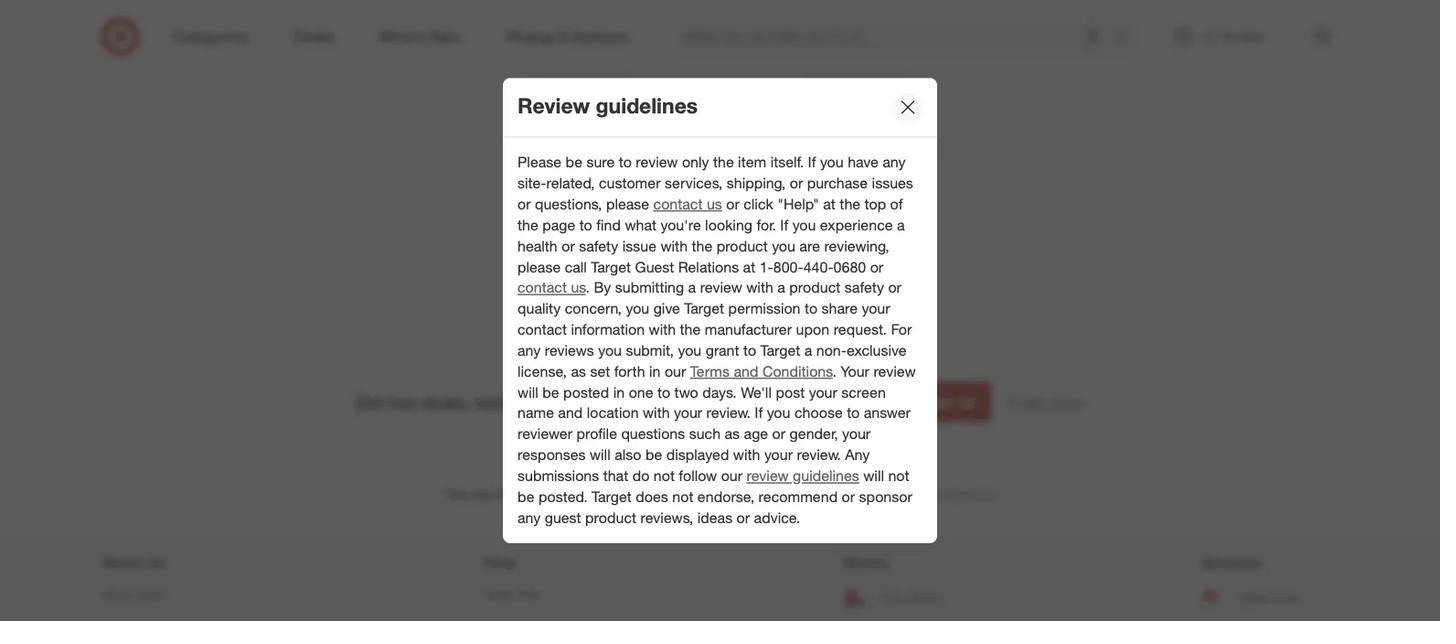 Task type: vqa. For each thing, say whether or not it's contained in the screenshot.
MANUFACTURER
yes



Task type: locate. For each thing, give the bounding box(es) containing it.
0 horizontal spatial as
[[571, 363, 586, 380]]

find
[[597, 216, 621, 234]]

not up sponsor
[[889, 467, 910, 485]]

your up request.
[[862, 300, 891, 318]]

what
[[625, 216, 657, 234]]

with
[[661, 237, 688, 255], [747, 279, 774, 297], [649, 321, 676, 339], [643, 404, 670, 422], [734, 446, 761, 464]]

1 vertical spatial top
[[389, 391, 417, 412]]

are
[[800, 237, 821, 255]]

about down about us
[[102, 587, 132, 601]]

please down health
[[518, 258, 561, 276]]

you up 800-
[[772, 237, 796, 255]]

1 vertical spatial about
[[102, 587, 132, 601]]

our up * see offer details. restrictions apply. pricing, promotions and availability may vary by location and at target.com
[[721, 467, 743, 485]]

would
[[526, 111, 578, 132]]

0 horizontal spatial will
[[518, 383, 539, 401]]

please down customer at the top
[[606, 195, 650, 213]]

issues
[[872, 174, 914, 192]]

1 horizontal spatial product
[[717, 237, 768, 255]]

this
[[721, 111, 751, 132]]

days.
[[703, 383, 737, 401]]

target inside will not be posted. target does not endorse, recommend or sponsor any guest product reviews, ideas or advice.
[[592, 488, 632, 506]]

to left find
[[580, 216, 593, 234]]

0 horizontal spatial review.
[[707, 404, 751, 422]]

* see offer details. restrictions apply. pricing, promotions and availability may vary by location and at target.com
[[444, 485, 996, 501]]

0 horizontal spatial in
[[614, 383, 625, 401]]

terms and conditions
[[690, 363, 833, 380]]

contact up you're
[[654, 195, 703, 213]]

2 vertical spatial if
[[755, 404, 763, 422]]

up
[[958, 393, 976, 411]]

1 vertical spatial at
[[743, 258, 756, 276]]

by up concern,
[[594, 279, 611, 297]]

or inside the . your review will be posted in one to two days. we'll post your screen name and location with your review. if you choose to answer reviewer profile questions such as age or gender, your responses will also be displayed with your review. any submissions that do not follow our
[[773, 425, 786, 443]]

0 horizontal spatial location
[[587, 404, 639, 422]]

or up call
[[562, 237, 575, 255]]

help
[[484, 553, 516, 571], [517, 587, 540, 601]]

or right 0680
[[871, 258, 884, 276]]

2 about from the top
[[102, 587, 132, 601]]

with down you're
[[661, 237, 688, 255]]

you
[[582, 111, 612, 132], [821, 154, 844, 171], [793, 216, 816, 234], [772, 237, 796, 255], [626, 300, 650, 318], [598, 342, 622, 360], [678, 342, 702, 360], [767, 404, 791, 422]]

review. down days.
[[707, 404, 751, 422]]

and
[[734, 363, 759, 380], [588, 391, 619, 412], [558, 404, 583, 422], [730, 487, 748, 501], [909, 487, 927, 501]]

0 horizontal spatial if
[[755, 404, 763, 422]]

you inside please be sure to review only the item itself. if you have any site-related, customer services, shipping, or purchase issues or questions, please
[[821, 154, 844, 171]]

not
[[654, 467, 675, 485], [889, 467, 910, 485], [673, 488, 694, 506]]

0 vertical spatial any
[[883, 154, 906, 171]]

a down of
[[897, 216, 905, 234]]

to inside please be sure to review only the item itself. if you have any site-related, customer services, shipping, or purchase issues or questions, please
[[619, 154, 632, 171]]

any inside . by submitting a review with a product safety or quality concern, you give target permission to share your contact information with the manufacturer upon request. for any reviews you submit, you grant to target a non-exclusive license, as set forth in our
[[518, 342, 541, 360]]

or click "help" at the top of the page to find what you're looking for. if you experience a health or safety issue with the product you are reviewing, please call target guest relations at
[[518, 195, 905, 276]]

about target
[[102, 587, 165, 601]]

if down we'll
[[755, 404, 763, 422]]

0 vertical spatial safety
[[579, 237, 619, 255]]

0 vertical spatial .
[[586, 279, 590, 297]]

1 vertical spatial as
[[725, 425, 740, 443]]

or right age
[[773, 425, 786, 443]]

1 horizontal spatial top
[[865, 195, 887, 213]]

may
[[805, 487, 825, 501]]

cancel link
[[526, 294, 599, 335]]

0 vertical spatial in
[[649, 363, 661, 380]]

0 horizontal spatial safety
[[579, 237, 619, 255]]

0 horizontal spatial us
[[571, 279, 586, 297]]

to left two
[[658, 383, 671, 401]]

the down give
[[680, 321, 701, 339]]

1 vertical spatial please
[[518, 258, 561, 276]]

1 horizontal spatial please
[[606, 195, 650, 213]]

target
[[591, 258, 631, 276], [685, 300, 725, 318], [761, 342, 801, 360], [592, 488, 632, 506], [135, 587, 165, 601], [484, 587, 514, 601], [1238, 590, 1268, 604]]

. inside . by submitting a review with a product safety or quality concern, you give target permission to share your contact information with the manufacturer upon request. for any reviews you submit, you grant to target a non-exclusive license, as set forth in our
[[586, 279, 590, 297]]

. for by
[[586, 279, 590, 297]]

and down posted
[[558, 404, 583, 422]]

1 horizontal spatial help
[[517, 587, 540, 601]]

1 horizontal spatial location
[[867, 487, 906, 501]]

responses
[[518, 446, 586, 464]]

you down submitting
[[626, 300, 650, 318]]

of
[[891, 195, 903, 213]]

2 vertical spatial product
[[586, 509, 637, 527]]

1 horizontal spatial in
[[649, 363, 661, 380]]

1 vertical spatial by
[[594, 279, 611, 297]]

review inside please be sure to review only the item itself. if you have any site-related, customer services, shipping, or purchase issues or questions, please
[[636, 154, 678, 171]]

1 horizontal spatial if
[[781, 216, 789, 234]]

please
[[606, 195, 650, 213], [518, 258, 561, 276]]

to up upon
[[805, 300, 818, 318]]

0 horizontal spatial at
[[743, 258, 756, 276]]

at down purchase
[[824, 195, 836, 213]]

1 vertical spatial product
[[790, 279, 841, 297]]

safety down 0680
[[845, 279, 885, 297]]

review. down gender,
[[797, 446, 841, 464]]

2 horizontal spatial if
[[808, 154, 816, 171]]

0 vertical spatial top
[[865, 195, 887, 213]]

by
[[526, 260, 544, 278], [594, 279, 611, 297]]

privacy policy link
[[1007, 393, 1086, 411]]

any up license,
[[518, 342, 541, 360]]

stores
[[844, 553, 889, 571]]

contact inside . by submitting a review with a product safety or quality concern, you give target permission to share your contact information with the manufacturer upon request. for any reviews you submit, you grant to target a non-exclusive license, as set forth in our
[[518, 321, 567, 339]]

1 vertical spatial review.
[[797, 446, 841, 464]]

any up issues
[[883, 154, 906, 171]]

our inside the . your review will be posted in one to two days. we'll post your screen name and location with your review. if you choose to answer reviewer profile questions such as age or gender, your responses will also be displayed with your review. any submissions that do not follow our
[[721, 467, 743, 485]]

a down upon
[[805, 342, 813, 360]]

in down the submit,
[[649, 363, 661, 380]]

by inside . by submitting a review with a product safety or quality concern, you give target permission to share your contact information with the manufacturer upon request. for any reviews you submit, you grant to target a non-exclusive license, as set forth in our
[[594, 279, 611, 297]]

in left one
[[614, 383, 625, 401]]

will down the profile
[[590, 446, 611, 464]]

not right 'do'
[[654, 467, 675, 485]]

please inside please be sure to review only the item itself. if you have any site-related, customer services, shipping, or purchase issues or questions, please
[[606, 195, 650, 213]]

0 horizontal spatial .
[[586, 279, 590, 297]]

health
[[518, 237, 558, 255]]

your down two
[[674, 404, 703, 422]]

1 vertical spatial help
[[517, 587, 540, 601]]

circle
[[1271, 590, 1299, 604]]

at left target.com
[[930, 487, 940, 501]]

any down details.
[[518, 509, 541, 527]]

1 horizontal spatial at
[[824, 195, 836, 213]]

guidelines down are
[[761, 260, 828, 278]]

2 vertical spatial will
[[864, 467, 885, 485]]

click
[[744, 195, 774, 213]]

you up are
[[793, 216, 816, 234]]

and down 'set' on the bottom of page
[[588, 391, 619, 412]]

1 vertical spatial if
[[781, 216, 789, 234]]

get top deals, latest trends, and more.
[[355, 391, 671, 412]]

top right 'get'
[[389, 391, 417, 412]]

license,
[[518, 363, 567, 380]]

0 vertical spatial guidelines
[[596, 93, 698, 118]]

1 vertical spatial any
[[518, 342, 541, 360]]

1 vertical spatial safety
[[845, 279, 885, 297]]

target circle link
[[1202, 579, 1339, 616]]

at inside * see offer details. restrictions apply. pricing, promotions and availability may vary by location and at target.com
[[930, 487, 940, 501]]

product inside will not be posted. target does not endorse, recommend or sponsor any guest product reviews, ideas or advice.
[[586, 509, 637, 527]]

about target link
[[102, 579, 240, 609]]

us down submitting,
[[571, 279, 586, 297]]

to inside or click "help" at the top of the page to find what you're looking for. if you experience a health or safety issue with the product you are reviewing, please call target guest relations at
[[580, 216, 593, 234]]

product down 440-
[[790, 279, 841, 297]]

1 about from the top
[[102, 553, 144, 571]]

2 vertical spatial at
[[930, 487, 940, 501]]

will up name
[[518, 383, 539, 401]]

product down apply.
[[586, 509, 637, 527]]

looking
[[705, 216, 753, 234]]

safety down find
[[579, 237, 619, 255]]

sure
[[587, 154, 615, 171]]

target.com
[[943, 487, 996, 501]]

2 horizontal spatial product
[[790, 279, 841, 297]]

non-
[[817, 342, 847, 360]]

or right may
[[842, 488, 855, 506]]

the
[[713, 154, 734, 171], [840, 195, 861, 213], [518, 216, 539, 234], [692, 237, 713, 255], [690, 260, 711, 278], [680, 321, 701, 339]]

product
[[717, 237, 768, 255], [790, 279, 841, 297], [586, 509, 637, 527]]

. left your
[[833, 363, 837, 380]]

experience
[[820, 216, 893, 234]]

0 vertical spatial contact us link
[[654, 195, 723, 213]]

guidelines up apply
[[596, 93, 698, 118]]

recommend down review guidelines
[[759, 488, 838, 506]]

our up two
[[665, 363, 686, 380]]

2 vertical spatial any
[[518, 509, 541, 527]]

be down questions
[[646, 446, 663, 464]]

us
[[707, 195, 723, 213], [571, 279, 586, 297]]

screen
[[842, 383, 886, 401]]

information
[[571, 321, 645, 339]]

find
[[881, 590, 902, 604]]

option
[[572, 145, 616, 163]]

if right itself.
[[808, 154, 816, 171]]

1 vertical spatial us
[[571, 279, 586, 297]]

answer
[[864, 404, 911, 422]]

any
[[845, 446, 870, 464]]

1 horizontal spatial as
[[725, 425, 740, 443]]

your inside . by submitting a review with a product safety or quality concern, you give target permission to share your contact information with the manufacturer upon request. for any reviews you submit, you grant to target a non-exclusive license, as set forth in our
[[862, 300, 891, 318]]

0 vertical spatial about
[[102, 553, 144, 571]]

440-
[[804, 258, 834, 276]]

our
[[665, 363, 686, 380], [721, 467, 743, 485]]

if right "for."
[[781, 216, 789, 234]]

if inside please be sure to review only the item itself. if you have any site-related, customer services, shipping, or purchase issues or questions, please
[[808, 154, 816, 171]]

safety inside . by submitting a review with a product safety or quality concern, you give target permission to share your contact information with the manufacturer upon request. for any reviews you submit, you grant to target a non-exclusive license, as set forth in our
[[845, 279, 885, 297]]

in inside the . your review will be posted in one to two days. we'll post your screen name and location with your review. if you choose to answer reviewer profile questions such as age or gender, your responses will also be displayed with your review. any submissions that do not follow our
[[614, 383, 625, 401]]

0 horizontal spatial help
[[484, 553, 516, 571]]

top inside or click "help" at the top of the page to find what you're looking for. if you experience a health or safety issue with the product you are reviewing, please call target guest relations at
[[865, 195, 887, 213]]

with down age
[[734, 446, 761, 464]]

the up experience
[[840, 195, 861, 213]]

guest
[[545, 509, 581, 527]]

to up customer at the top
[[619, 154, 632, 171]]

location right by
[[867, 487, 906, 501]]

. inside the . your review will be posted in one to two days. we'll post your screen name and location with your review. if you choose to answer reviewer profile questions such as age or gender, your responses will also be displayed with your review. any submissions that do not follow our
[[833, 363, 837, 380]]

1 horizontal spatial review.
[[797, 446, 841, 464]]

privacy
[[1007, 394, 1048, 410]]

location
[[587, 404, 639, 422], [867, 487, 906, 501]]

0 vertical spatial at
[[824, 195, 836, 213]]

0 vertical spatial review.
[[707, 404, 751, 422]]

1 horizontal spatial safety
[[845, 279, 885, 297]]

0 horizontal spatial please
[[518, 258, 561, 276]]

please be sure to review only the item itself. if you have any site-related, customer services, shipping, or purchase issues or questions, please
[[518, 154, 914, 213]]

sign
[[923, 393, 954, 411]]

1 vertical spatial contact
[[518, 279, 567, 297]]

you up purchase
[[821, 154, 844, 171]]

or inside 1-800-440-0680 or contact us
[[871, 258, 884, 276]]

safety
[[579, 237, 619, 255], [845, 279, 885, 297]]

0 vertical spatial if
[[808, 154, 816, 171]]

0 horizontal spatial recommend
[[617, 111, 716, 132]]

you down post
[[767, 404, 791, 422]]

None text field
[[685, 382, 886, 422]]

deals,
[[421, 391, 470, 412]]

us up looking
[[707, 195, 723, 213]]

by down health
[[526, 260, 544, 278]]

shipping,
[[727, 174, 786, 192]]

and up ideas
[[730, 487, 748, 501]]

contact us link up quality
[[518, 279, 586, 297]]

0 vertical spatial contact
[[654, 195, 703, 213]]

1 horizontal spatial will
[[590, 446, 611, 464]]

if inside or click "help" at the top of the page to find what you're looking for. if you experience a health or safety issue with the product you are reviewing, please call target guest relations at
[[781, 216, 789, 234]]

with up questions
[[643, 404, 670, 422]]

0 vertical spatial please
[[606, 195, 650, 213]]

1 vertical spatial recommend
[[759, 488, 838, 506]]

as inside the . your review will be posted in one to two days. we'll post your screen name and location with your review. if you choose to answer reviewer profile questions such as age or gender, your responses will also be displayed with your review. any submissions that do not follow our
[[725, 425, 740, 443]]

a right find
[[905, 590, 911, 604]]

if inside the . your review will be posted in one to two days. we'll post your screen name and location with your review. if you choose to answer reviewer profile questions such as age or gender, your responses will also be displayed with your review. any submissions that do not follow our
[[755, 404, 763, 422]]

a inside or click "help" at the top of the page to find what you're looking for. if you experience a health or safety issue with the product you are reviewing, please call target guest relations at
[[897, 216, 905, 234]]

contact us link down services,
[[654, 195, 723, 213]]

1 vertical spatial contact us link
[[518, 279, 586, 297]]

2 horizontal spatial at
[[930, 487, 940, 501]]

will up sponsor
[[864, 467, 885, 485]]

1 vertical spatial will
[[590, 446, 611, 464]]

your up any
[[843, 425, 871, 443]]

0 vertical spatial by
[[526, 260, 544, 278]]

product down looking
[[717, 237, 768, 255]]

review guidelines dialog
[[503, 78, 938, 543]]

1 vertical spatial location
[[867, 487, 906, 501]]

you're
[[661, 216, 701, 234]]

1 horizontal spatial our
[[721, 467, 743, 485]]

. down submitting,
[[586, 279, 590, 297]]

safety inside or click "help" at the top of the page to find what you're looking for. if you experience a health or safety issue with the product you are reviewing, please call target guest relations at
[[579, 237, 619, 255]]

or
[[790, 174, 803, 192], [518, 195, 531, 213], [727, 195, 740, 213], [562, 237, 575, 255], [871, 258, 884, 276], [889, 279, 902, 297], [773, 425, 786, 443], [842, 488, 855, 506], [737, 509, 750, 527]]

the up the relations
[[692, 237, 713, 255]]

trends,
[[526, 391, 583, 412]]

2 horizontal spatial will
[[864, 467, 885, 485]]

our inside . by submitting a review with a product safety or quality concern, you give target permission to share your contact information with the manufacturer upon request. for any reviews you submit, you grant to target a non-exclusive license, as set forth in our
[[665, 363, 686, 380]]

the up health
[[518, 216, 539, 234]]

or up "help"
[[790, 174, 803, 192]]

contact up quality
[[518, 279, 567, 297]]

1 vertical spatial in
[[614, 383, 625, 401]]

contact down quality
[[518, 321, 567, 339]]

guidelines for review
[[793, 467, 860, 485]]

promotions
[[671, 487, 727, 501]]

product inside or click "help" at the top of the page to find what you're looking for. if you experience a health or safety issue with the product you are reviewing, please call target guest relations at
[[717, 237, 768, 255]]

any inside will not be posted. target does not endorse, recommend or sponsor any guest product reviews, ideas or advice.
[[518, 509, 541, 527]]

as left 'set' on the bottom of page
[[571, 363, 586, 380]]

the right the only
[[713, 154, 734, 171]]

review guidelines button
[[715, 259, 828, 280]]

that
[[603, 467, 629, 485]]

. by submitting a review with a product safety or quality concern, you give target permission to share your contact information with the manufacturer upon request. for any reviews you submit, you grant to target a non-exclusive license, as set forth in our
[[518, 279, 912, 380]]

1 horizontal spatial by
[[594, 279, 611, 297]]

a down by submitting, i agree to the review guidelines
[[688, 279, 696, 297]]

guidelines
[[596, 93, 698, 118], [761, 260, 828, 278], [793, 467, 860, 485]]

at left 1-
[[743, 258, 756, 276]]

about up about target in the left bottom of the page
[[102, 553, 144, 571]]

0 horizontal spatial our
[[665, 363, 686, 380]]

your up 'choose'
[[809, 383, 838, 401]]

0 vertical spatial will
[[518, 383, 539, 401]]

0 vertical spatial us
[[707, 195, 723, 213]]

recommend up apply
[[617, 111, 716, 132]]

review inside . by submitting a review with a product safety or quality concern, you give target permission to share your contact information with the manufacturer upon request. for any reviews you submit, you grant to target a non-exclusive license, as set forth in our
[[700, 279, 743, 297]]

or up for at the bottom right
[[889, 279, 902, 297]]

2 vertical spatial guidelines
[[793, 467, 860, 485]]

product inside . by submitting a review with a product safety or quality concern, you give target permission to share your contact information with the manufacturer upon request. for any reviews you submit, you grant to target a non-exclusive license, as set forth in our
[[790, 279, 841, 297]]

you up option on the left top
[[582, 111, 612, 132]]

services
[[1202, 553, 1262, 571]]

2 vertical spatial contact
[[518, 321, 567, 339]]

top left of
[[865, 195, 887, 213]]

be up related,
[[566, 154, 583, 171]]

1 horizontal spatial recommend
[[759, 488, 838, 506]]

0 horizontal spatial product
[[586, 509, 637, 527]]

0 vertical spatial location
[[587, 404, 639, 422]]

be left posted.
[[518, 488, 535, 506]]

as left age
[[725, 425, 740, 443]]

to right the agree
[[673, 260, 686, 278]]

1 vertical spatial our
[[721, 467, 743, 485]]

submitting,
[[548, 260, 620, 278]]

select
[[526, 145, 568, 163]]

choose
[[795, 404, 843, 422]]

1 horizontal spatial .
[[833, 363, 837, 380]]

1 horizontal spatial contact us link
[[654, 195, 723, 213]]

0 vertical spatial product
[[717, 237, 768, 255]]

1 vertical spatial .
[[833, 363, 837, 380]]

review guidelines
[[518, 93, 698, 118]]

0 vertical spatial our
[[665, 363, 686, 380]]

review.
[[707, 404, 751, 422], [797, 446, 841, 464]]

contact us link
[[654, 195, 723, 213], [518, 279, 586, 297]]

0 vertical spatial as
[[571, 363, 586, 380]]

about inside about target link
[[102, 587, 132, 601]]



Task type: describe. For each thing, give the bounding box(es) containing it.
for.
[[757, 216, 777, 234]]

and inside the . your review will be posted in one to two days. we'll post your screen name and location with your review. if you choose to answer reviewer profile questions such as age or gender, your responses will also be displayed with your review. any submissions that do not follow our
[[558, 404, 583, 422]]

gender,
[[790, 425, 839, 443]]

set
[[590, 363, 610, 380]]

or up looking
[[727, 195, 740, 213]]

please
[[518, 154, 562, 171]]

one
[[629, 383, 654, 401]]

details.
[[498, 487, 536, 501]]

call
[[565, 258, 587, 276]]

issue
[[623, 237, 657, 255]]

and up we'll
[[734, 363, 759, 380]]

will inside will not be posted. target does not endorse, recommend or sponsor any guest product reviews, ideas or advice.
[[864, 467, 885, 485]]

review guidelines
[[747, 467, 860, 485]]

apply
[[639, 145, 677, 163]]

give
[[654, 300, 681, 318]]

review inside the . your review will be posted in one to two days. we'll post your screen name and location with your review. if you choose to answer reviewer profile questions such as age or gender, your responses will also be displayed with your review. any submissions that do not follow our
[[874, 363, 916, 380]]

review guidelines link
[[747, 467, 860, 485]]

location inside * see offer details. restrictions apply. pricing, promotions and availability may vary by location and at target.com
[[867, 487, 906, 501]]

you inside the . your review will be posted in one to two days. we'll post your screen name and location with your review. if you choose to answer reviewer profile questions such as age or gender, your responses will also be displayed with your review. any submissions that do not follow our
[[767, 404, 791, 422]]

a down 800-
[[778, 279, 786, 297]]

contact inside 1-800-440-0680 or contact us
[[518, 279, 567, 297]]

with down give
[[649, 321, 676, 339]]

pricing,
[[632, 487, 668, 501]]

*
[[444, 485, 448, 496]]

about for about us
[[102, 553, 144, 571]]

find a store link
[[844, 579, 958, 616]]

terms
[[690, 363, 730, 380]]

submit review button
[[665, 294, 787, 335]]

permission
[[729, 300, 801, 318]]

you down information
[[598, 342, 622, 360]]

policy
[[1052, 394, 1086, 410]]

concern,
[[565, 300, 622, 318]]

the inside please be sure to review only the item itself. if you have any site-related, customer services, shipping, or purchase issues or questions, please
[[713, 154, 734, 171]]

location inside the . your review will be posted in one to two days. we'll post your screen name and location with your review. if you choose to answer reviewer profile questions such as age or gender, your responses will also be displayed with your review. any submissions that do not follow our
[[587, 404, 639, 422]]

a inside find a store link
[[905, 590, 911, 604]]

questions
[[621, 425, 685, 443]]

Yes radio
[[526, 173, 545, 192]]

1 vertical spatial guidelines
[[761, 260, 828, 278]]

agree
[[632, 260, 669, 278]]

does
[[636, 488, 669, 506]]

privacy policy
[[1007, 394, 1086, 410]]

see
[[448, 487, 468, 501]]

submit,
[[626, 342, 674, 360]]

be inside will not be posted. target does not endorse, recommend or sponsor any guest product reviews, ideas or advice.
[[518, 488, 535, 506]]

guidelines for review
[[596, 93, 698, 118]]

site-
[[518, 174, 547, 192]]

or down site-
[[518, 195, 531, 213]]

offer
[[471, 487, 495, 501]]

about us
[[102, 553, 167, 571]]

i
[[624, 260, 628, 278]]

you up "terms"
[[678, 342, 702, 360]]

the inside . by submitting a review with a product safety or quality concern, you give target permission to share your contact information with the manufacturer upon request. for any reviews you submit, you grant to target a non-exclusive license, as set forth in our
[[680, 321, 701, 339]]

have
[[848, 154, 879, 171]]

or down endorse,
[[737, 509, 750, 527]]

please inside or click "help" at the top of the page to find what you're looking for. if you experience a health or safety issue with the product you are reviewing, please call target guest relations at
[[518, 258, 561, 276]]

1 horizontal spatial us
[[707, 195, 723, 213]]

by submitting, i agree to the review guidelines
[[526, 260, 828, 278]]

by
[[852, 487, 864, 501]]

us
[[148, 553, 167, 571]]

help inside target help link
[[517, 587, 540, 601]]

sign up button
[[900, 382, 992, 422]]

availability
[[751, 487, 802, 501]]

target help link
[[484, 579, 600, 609]]

two
[[675, 383, 699, 401]]

advice.
[[754, 509, 801, 527]]

latest
[[475, 391, 521, 412]]

What can we help you find? suggestions appear below search field
[[674, 16, 1119, 57]]

endorse,
[[698, 488, 755, 506]]

guest
[[635, 258, 675, 276]]

. for your
[[833, 363, 837, 380]]

more.
[[624, 391, 671, 412]]

questions,
[[535, 195, 602, 213]]

ideas
[[698, 509, 733, 527]]

be down license,
[[543, 383, 560, 401]]

or inside . by submitting a review with a product safety or quality concern, you give target permission to share your contact information with the manufacturer upon request. for any reviews you submit, you grant to target a non-exclusive license, as set forth in our
[[889, 279, 902, 297]]

0 horizontal spatial by
[[526, 260, 544, 278]]

target inside or click "help" at the top of the page to find what you're looking for. if you experience a health or safety issue with the product you are reviewing, please call target guest relations at
[[591, 258, 631, 276]]

"help"
[[778, 195, 819, 213]]

page
[[543, 216, 576, 234]]

get
[[355, 391, 384, 412]]

conditions
[[763, 363, 833, 380]]

0 vertical spatial help
[[484, 553, 516, 571]]

displayed
[[667, 446, 729, 464]]

your
[[841, 363, 870, 380]]

reviews
[[545, 342, 594, 360]]

review inside button
[[730, 305, 775, 323]]

submissions
[[518, 467, 599, 485]]

us inside 1-800-440-0680 or contact us
[[571, 279, 586, 297]]

the up "submit"
[[690, 260, 711, 278]]

item
[[738, 154, 767, 171]]

as inside . by submitting a review with a product safety or quality concern, you give target permission to share your contact information with the manufacturer upon request. for any reviews you submit, you grant to target a non-exclusive license, as set forth in our
[[571, 363, 586, 380]]

profile
[[577, 425, 617, 443]]

about for about target
[[102, 587, 132, 601]]

for
[[891, 321, 912, 339]]

not inside the . your review will be posted in one to two days. we'll post your screen name and location with your review. if you choose to answer reviewer profile questions such as age or gender, your responses will also be displayed with your review. any submissions that do not follow our
[[654, 467, 675, 485]]

we'll
[[741, 383, 772, 401]]

0 vertical spatial recommend
[[617, 111, 716, 132]]

store
[[914, 590, 940, 604]]

services,
[[665, 174, 723, 192]]

0 horizontal spatial contact us link
[[518, 279, 586, 297]]

800-
[[774, 258, 804, 276]]

review
[[518, 93, 590, 118]]

your down age
[[765, 446, 793, 464]]

not down the follow
[[673, 488, 694, 506]]

with up the permission
[[747, 279, 774, 297]]

only
[[682, 154, 709, 171]]

target circle
[[1238, 590, 1299, 604]]

in inside . by submitting a review with a product safety or quality concern, you give target permission to share your contact information with the manufacturer upon request. for any reviews you submit, you grant to target a non-exclusive license, as set forth in our
[[649, 363, 661, 380]]

quality
[[518, 300, 561, 318]]

posted.
[[539, 488, 588, 506]]

reviews,
[[641, 509, 694, 527]]

such
[[689, 425, 721, 443]]

with inside or click "help" at the top of the page to find what you're looking for. if you experience a health or safety issue with the product you are reviewing, please call target guest relations at
[[661, 237, 688, 255]]

be inside please be sure to review only the item itself. if you have any site-related, customer services, shipping, or purchase issues or questions, please
[[566, 154, 583, 171]]

yes
[[552, 174, 575, 191]]

cancel
[[538, 305, 587, 323]]

reviewing,
[[825, 237, 890, 255]]

and left target.com
[[909, 487, 927, 501]]

find a store
[[881, 590, 940, 604]]

No radio
[[526, 198, 545, 216]]

value
[[800, 37, 835, 55]]

0 horizontal spatial top
[[389, 391, 417, 412]]

submit review
[[677, 305, 775, 323]]

any inside please be sure to review only the item itself. if you have any site-related, customer services, shipping, or purchase issues or questions, please
[[883, 154, 906, 171]]

. your review will be posted in one to two days. we'll post your screen name and location with your review. if you choose to answer reviewer profile questions such as age or gender, your responses will also be displayed with your review. any submissions that do not follow our
[[518, 363, 916, 485]]

customer
[[599, 174, 661, 192]]

to down manufacturer
[[744, 342, 757, 360]]

terms and conditions link
[[690, 363, 833, 380]]

to down screen
[[847, 404, 860, 422]]

request.
[[834, 321, 887, 339]]

recommend inside will not be posted. target does not endorse, recommend or sponsor any guest product reviews, ideas or advice.
[[759, 488, 838, 506]]

search
[[1106, 29, 1150, 47]]

grant
[[706, 342, 740, 360]]

target help
[[484, 587, 540, 601]]

1-
[[760, 258, 774, 276]]



